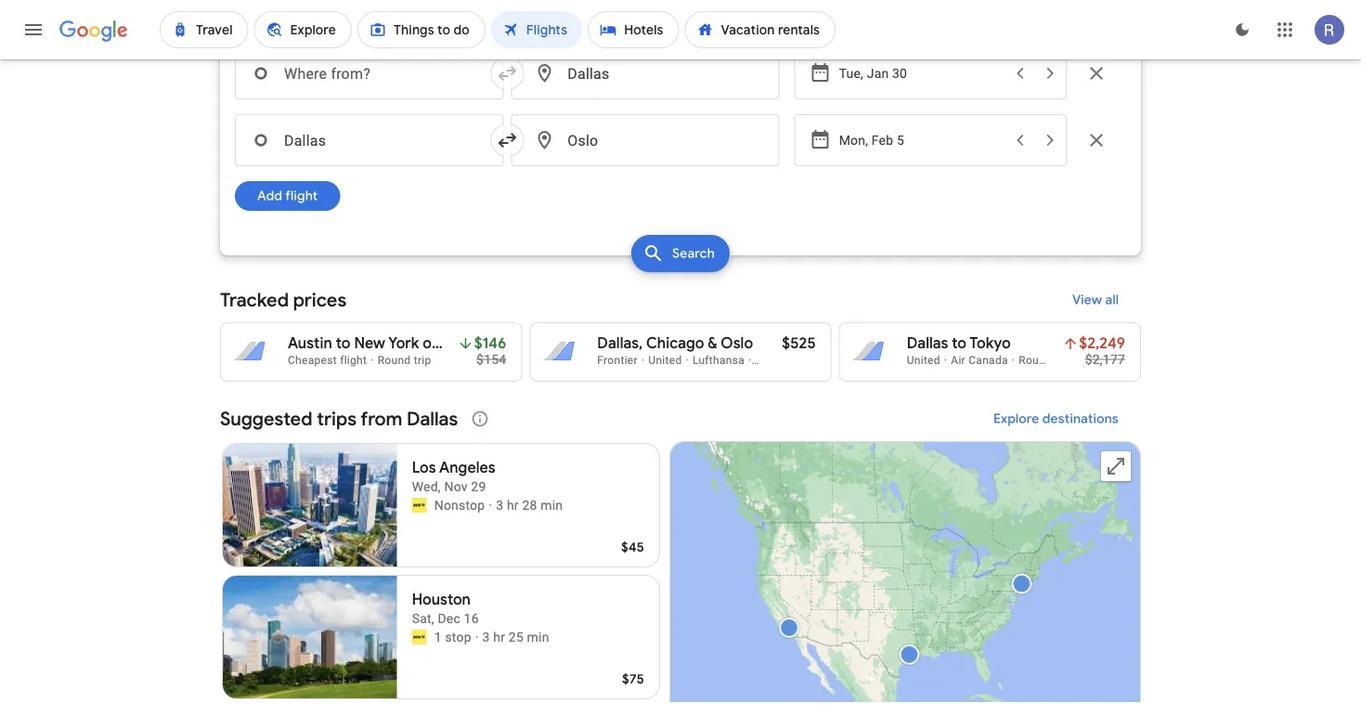 Task type: describe. For each thing, give the bounding box(es) containing it.
angeles
[[439, 458, 496, 477]]

cheapest
[[288, 354, 337, 367]]

air canada
[[951, 354, 1009, 367]]

stop
[[445, 629, 472, 645]]

main menu image
[[22, 19, 45, 41]]

nov
[[444, 479, 468, 494]]

$154
[[477, 352, 507, 367]]

Departure text field
[[839, 48, 1004, 98]]

lufthansa
[[693, 354, 745, 367]]

dallas to tokyo
[[907, 334, 1011, 353]]

spirit image for angeles
[[412, 498, 427, 513]]

525 US dollars text field
[[782, 334, 816, 353]]

146 US dollars text field
[[474, 334, 507, 353]]

swap origin and destination. image
[[496, 129, 519, 151]]

hr for houston
[[494, 629, 505, 645]]

add flight
[[257, 188, 318, 204]]

2177 US dollars text field
[[1086, 352, 1126, 367]]

trips
[[317, 407, 357, 431]]

cheapest flight
[[288, 354, 367, 367]]

suggested
[[220, 407, 313, 431]]

to for tokyo
[[952, 334, 967, 353]]

multi-
[[756, 354, 785, 367]]

austin
[[288, 334, 332, 353]]

45 US dollars text field
[[621, 539, 645, 555]]

Where from? text field
[[235, 47, 504, 99]]

Flight search field
[[205, 0, 1156, 278]]

air
[[951, 354, 966, 367]]

 image right canada
[[1012, 354, 1016, 367]]

view
[[1073, 292, 1103, 308]]

&
[[708, 334, 718, 353]]

min for los angeles
[[541, 497, 563, 513]]

$525
[[782, 334, 816, 353]]

spirit image for sat,
[[412, 630, 427, 645]]

$146
[[474, 334, 507, 353]]

remove flight from dallas to oslo on mon, feb 5 image
[[1086, 129, 1108, 151]]

min for houston
[[527, 629, 550, 645]]

oslo
[[721, 334, 754, 353]]

all
[[1106, 292, 1119, 308]]

 image left air on the bottom right of the page
[[945, 354, 948, 367]]

view all
[[1073, 292, 1119, 308]]

flight for add flight
[[285, 188, 318, 204]]

1
[[434, 629, 442, 645]]

29
[[471, 479, 486, 494]]

Departure text field
[[839, 115, 1004, 165]]

sat,
[[412, 611, 435, 626]]

 image right stop
[[475, 628, 479, 647]]

2249 US dollars text field
[[1080, 334, 1126, 353]]

1 stop
[[434, 629, 472, 645]]

los angeles wed, nov 29
[[412, 458, 496, 494]]

2 round trip from the left
[[1019, 354, 1073, 367]]

houston
[[412, 590, 471, 609]]

destinations
[[1043, 411, 1119, 427]]

dallas, chicago & oslo
[[598, 334, 754, 353]]

75 US dollars text field
[[622, 671, 645, 687]]

154 US dollars text field
[[477, 352, 507, 367]]

add
[[257, 188, 283, 204]]

dallas inside region
[[407, 407, 458, 431]]

nonstop
[[434, 497, 485, 513]]

$45
[[621, 539, 645, 555]]



Task type: locate. For each thing, give the bounding box(es) containing it.
min right 28
[[541, 497, 563, 513]]

0 vertical spatial dallas
[[907, 334, 949, 353]]

chicago
[[646, 334, 705, 353]]

flight down "new"
[[340, 354, 367, 367]]

tracked prices region
[[220, 278, 1142, 382]]

united down chicago
[[649, 354, 682, 367]]

explore destinations
[[994, 411, 1119, 427]]

3 hr 28 min
[[496, 497, 563, 513]]

search button
[[632, 235, 730, 272]]

0 horizontal spatial trip
[[414, 354, 431, 367]]

add flight button
[[235, 181, 340, 211]]

dec
[[438, 611, 461, 626]]

$2,177
[[1086, 352, 1126, 367]]

3 for los angeles
[[496, 497, 504, 513]]

hr for los angeles
[[507, 497, 519, 513]]

united
[[649, 354, 682, 367], [907, 354, 941, 367]]

frontier
[[598, 354, 638, 367]]

houston sat, dec 16
[[412, 590, 479, 626]]

dallas up los
[[407, 407, 458, 431]]

0 horizontal spatial round trip
[[378, 354, 431, 367]]

1 vertical spatial dallas
[[407, 407, 458, 431]]

multi-city
[[756, 354, 804, 367]]

 image left multi-
[[749, 354, 752, 367]]

 image right 'nonstop'
[[489, 496, 492, 515]]

1 vertical spatial 3
[[483, 629, 490, 645]]

1 round from the left
[[378, 354, 411, 367]]

round right canada
[[1019, 354, 1052, 367]]

0 horizontal spatial round
[[378, 354, 411, 367]]

spirit image
[[412, 498, 427, 513], [412, 630, 427, 645]]

None text field
[[511, 47, 780, 99], [235, 114, 504, 166], [511, 47, 780, 99], [235, 114, 504, 166]]

2 trip from the left
[[1055, 354, 1073, 367]]

1 horizontal spatial 3
[[496, 497, 504, 513]]

flight for cheapest flight
[[340, 354, 367, 367]]

spirit image down wed,
[[412, 498, 427, 513]]

to up the cheapest flight
[[336, 334, 351, 353]]

1 vertical spatial min
[[527, 629, 550, 645]]

None text field
[[511, 114, 780, 166]]

prices
[[293, 288, 347, 312]]

1 horizontal spatial round
[[1019, 354, 1052, 367]]

 image
[[749, 354, 752, 367], [945, 354, 948, 367], [1012, 354, 1016, 367], [489, 496, 492, 515], [475, 628, 479, 647]]

min right 25 on the left of page
[[527, 629, 550, 645]]

1 to from the left
[[336, 334, 351, 353]]

3 for houston
[[483, 629, 490, 645]]

search
[[673, 245, 715, 262]]

hr
[[507, 497, 519, 513], [494, 629, 505, 645]]

austin to new york or newark
[[288, 334, 495, 353]]

3 right stop
[[483, 629, 490, 645]]

round trip
[[378, 354, 431, 367], [1019, 354, 1073, 367]]

explore
[[994, 411, 1040, 427]]

dallas left the tokyo
[[907, 334, 949, 353]]

1 trip from the left
[[414, 354, 431, 367]]

0 vertical spatial 3
[[496, 497, 504, 513]]

flight right add
[[285, 188, 318, 204]]

0 vertical spatial flight
[[285, 188, 318, 204]]

1 horizontal spatial united
[[907, 354, 941, 367]]

suggested trips from dallas
[[220, 407, 458, 431]]

change appearance image
[[1221, 7, 1265, 52]]

round
[[378, 354, 411, 367], [1019, 354, 1052, 367]]

spirit image left 1
[[412, 630, 427, 645]]

to
[[336, 334, 351, 353], [952, 334, 967, 353]]

los
[[412, 458, 436, 477]]

$75
[[622, 671, 645, 687]]

remove flight to dallas on tue, jan 30 image
[[1086, 62, 1108, 85]]

from
[[361, 407, 403, 431]]

canada
[[969, 354, 1009, 367]]

1 horizontal spatial round trip
[[1019, 354, 1073, 367]]

trip
[[414, 354, 431, 367], [1055, 354, 1073, 367]]

1 horizontal spatial trip
[[1055, 354, 1073, 367]]

min
[[541, 497, 563, 513], [527, 629, 550, 645]]

1 horizontal spatial flight
[[340, 354, 367, 367]]

1 spirit image from the top
[[412, 498, 427, 513]]

1 vertical spatial flight
[[340, 354, 367, 367]]

newark
[[441, 334, 495, 353]]

0 horizontal spatial dallas
[[407, 407, 458, 431]]

0 horizontal spatial 3
[[483, 629, 490, 645]]

3 left 28
[[496, 497, 504, 513]]

dallas
[[907, 334, 949, 353], [407, 407, 458, 431]]

25
[[509, 629, 524, 645]]

trip down or
[[414, 354, 431, 367]]

3
[[496, 497, 504, 513], [483, 629, 490, 645]]

wed,
[[412, 479, 441, 494]]

2 round from the left
[[1019, 354, 1052, 367]]

flight
[[285, 188, 318, 204], [340, 354, 367, 367]]

tokyo
[[970, 334, 1011, 353]]

tracked prices
[[220, 288, 347, 312]]

hr left 25 on the left of page
[[494, 629, 505, 645]]

$2,249
[[1080, 334, 1126, 353]]

flight inside button
[[285, 188, 318, 204]]

united left air on the bottom right of the page
[[907, 354, 941, 367]]

0 vertical spatial spirit image
[[412, 498, 427, 513]]

 image inside tracked prices region
[[642, 354, 645, 367]]

dallas,
[[598, 334, 643, 353]]

1 vertical spatial spirit image
[[412, 630, 427, 645]]

to for new
[[336, 334, 351, 353]]

tracked
[[220, 288, 289, 312]]

city
[[785, 354, 804, 367]]

 image
[[642, 354, 645, 367]]

or
[[423, 334, 438, 353]]

round down austin to new york or newark on the left of page
[[378, 354, 411, 367]]

0 horizontal spatial flight
[[285, 188, 318, 204]]

1 round trip from the left
[[378, 354, 431, 367]]

0 horizontal spatial to
[[336, 334, 351, 353]]

1 united from the left
[[649, 354, 682, 367]]

to up air on the bottom right of the page
[[952, 334, 967, 353]]

0 vertical spatial hr
[[507, 497, 519, 513]]

1 horizontal spatial dallas
[[907, 334, 949, 353]]

0 vertical spatial min
[[541, 497, 563, 513]]

1 horizontal spatial hr
[[507, 497, 519, 513]]

hr left 28
[[507, 497, 519, 513]]

2 united from the left
[[907, 354, 941, 367]]

0 horizontal spatial united
[[649, 354, 682, 367]]

round trip right canada
[[1019, 354, 1073, 367]]

3 hr 25 min
[[483, 629, 550, 645]]

16
[[464, 611, 479, 626]]

flight inside tracked prices region
[[340, 354, 367, 367]]

0 horizontal spatial hr
[[494, 629, 505, 645]]

1 vertical spatial hr
[[494, 629, 505, 645]]

york
[[389, 334, 419, 353]]

dallas inside tracked prices region
[[907, 334, 949, 353]]

suggested trips from dallas region
[[220, 397, 1142, 703]]

trip left $2,177 text box
[[1055, 354, 1073, 367]]

1 horizontal spatial to
[[952, 334, 967, 353]]

2 to from the left
[[952, 334, 967, 353]]

28
[[522, 497, 537, 513]]

new
[[354, 334, 386, 353]]

2 spirit image from the top
[[412, 630, 427, 645]]

explore destinations button
[[972, 397, 1142, 441]]

round trip down the york
[[378, 354, 431, 367]]



Task type: vqa. For each thing, say whether or not it's contained in the screenshot.
the Average legroom (31 in)
no



